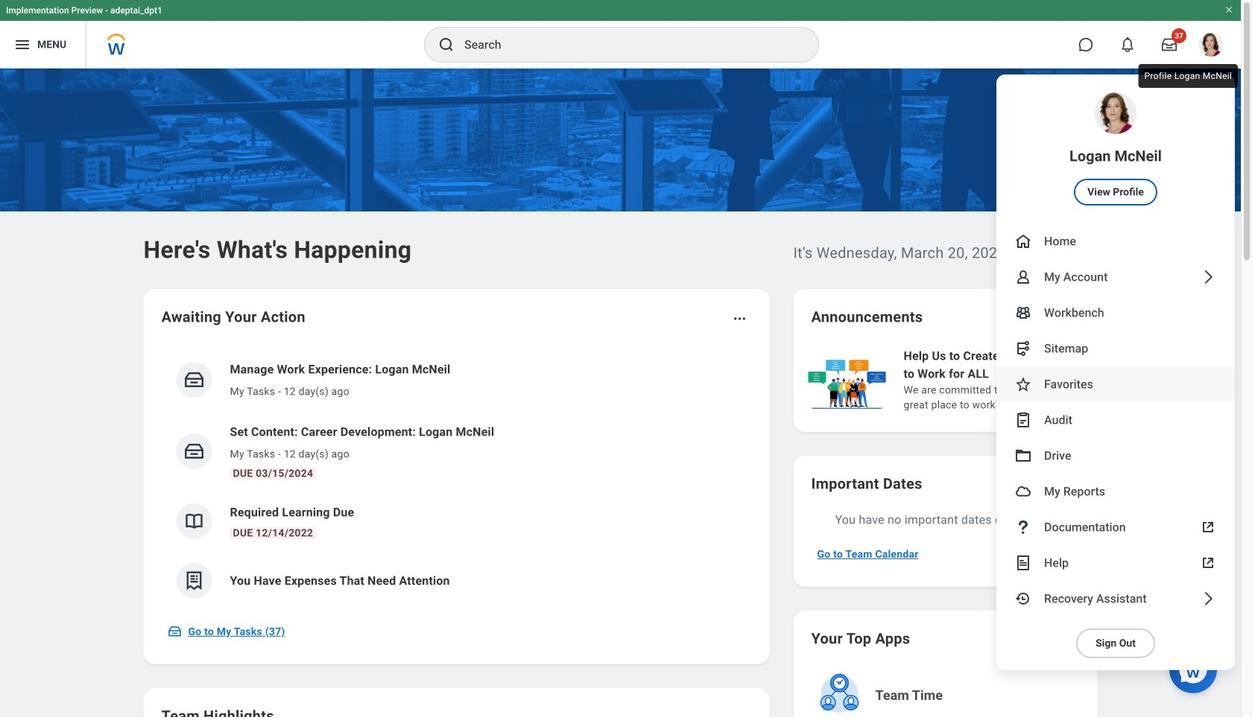 Task type: locate. For each thing, give the bounding box(es) containing it.
chevron right image
[[1200, 268, 1217, 286]]

dashboard expenses image
[[183, 570, 205, 593]]

4 menu item from the top
[[997, 295, 1235, 331]]

1 menu item from the top
[[997, 75, 1235, 224]]

7 menu item from the top
[[997, 403, 1235, 438]]

time image
[[1015, 590, 1033, 608]]

status
[[999, 312, 1023, 324]]

ext link image
[[1200, 555, 1217, 573]]

12 menu item from the top
[[997, 582, 1235, 617]]

inbox image
[[183, 369, 205, 391], [183, 441, 205, 463], [167, 625, 182, 640]]

list
[[806, 346, 1253, 415], [161, 349, 752, 611]]

user image
[[1015, 268, 1033, 286]]

document image
[[1015, 555, 1033, 573]]

home image
[[1015, 233, 1033, 251]]

8 menu item from the top
[[997, 438, 1235, 474]]

menu
[[997, 75, 1235, 671]]

contact card matrix manager image
[[1015, 304, 1033, 322]]

paste image
[[1015, 412, 1033, 429]]

1 vertical spatial inbox image
[[183, 441, 205, 463]]

chevron right small image
[[1061, 310, 1075, 325]]

notifications large image
[[1121, 37, 1135, 52]]

main content
[[0, 69, 1253, 718]]

Search Workday  search field
[[464, 28, 788, 61]]

banner
[[0, 0, 1241, 671]]

1 horizontal spatial list
[[806, 346, 1253, 415]]

endpoints image
[[1015, 340, 1033, 358]]

0 horizontal spatial list
[[161, 349, 752, 611]]

9 menu item from the top
[[997, 474, 1235, 510]]

menu item
[[997, 75, 1235, 224], [997, 224, 1235, 259], [997, 259, 1235, 295], [997, 295, 1235, 331], [997, 331, 1235, 367], [997, 367, 1235, 403], [997, 403, 1235, 438], [997, 438, 1235, 474], [997, 474, 1235, 510], [997, 510, 1235, 546], [997, 546, 1235, 582], [997, 582, 1235, 617]]

2 vertical spatial inbox image
[[167, 625, 182, 640]]

3 menu item from the top
[[997, 259, 1235, 295]]

6 menu item from the top
[[997, 367, 1235, 403]]

tooltip
[[1136, 61, 1241, 91]]

justify image
[[13, 36, 31, 54]]



Task type: vqa. For each thing, say whether or not it's contained in the screenshot.
the topmost menu group image
no



Task type: describe. For each thing, give the bounding box(es) containing it.
11 menu item from the top
[[997, 546, 1235, 582]]

folder open image
[[1015, 447, 1033, 465]]

search image
[[438, 36, 456, 54]]

close environment banner image
[[1225, 5, 1234, 14]]

10 menu item from the top
[[997, 510, 1235, 546]]

avatar image
[[1015, 483, 1033, 501]]

2 menu item from the top
[[997, 224, 1235, 259]]

ext link image
[[1200, 519, 1217, 537]]

book open image
[[183, 511, 205, 533]]

chevron left small image
[[1034, 310, 1049, 325]]

0 vertical spatial inbox image
[[183, 369, 205, 391]]

inbox large image
[[1162, 37, 1177, 52]]

chevron right image
[[1200, 590, 1217, 608]]

logan mcneil image
[[1200, 33, 1223, 57]]

5 menu item from the top
[[997, 331, 1235, 367]]

star image
[[1015, 376, 1033, 394]]

question image
[[1015, 519, 1033, 537]]



